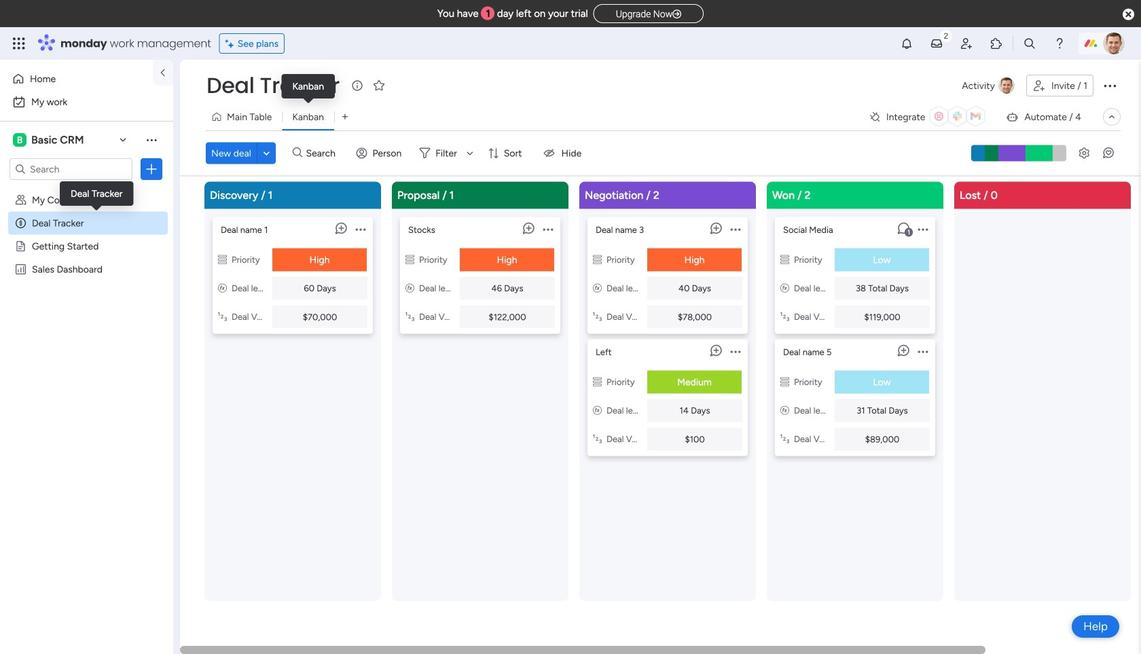 Task type: locate. For each thing, give the bounding box(es) containing it.
2 v2 function small outline image from the left
[[781, 405, 790, 416]]

v2 function small outline image
[[218, 283, 227, 294], [406, 283, 415, 294], [593, 283, 602, 294], [781, 283, 790, 294]]

workspace image
[[13, 133, 27, 147]]

2 options image from the left
[[918, 217, 929, 242]]

0 horizontal spatial v2 function small outline image
[[593, 405, 602, 416]]

option
[[8, 68, 145, 90], [8, 91, 165, 113], [0, 188, 173, 191]]

help image
[[1053, 37, 1067, 50]]

invite members image
[[960, 37, 974, 50]]

1 v2 function small outline image from the left
[[593, 405, 602, 416]]

select product image
[[12, 37, 26, 50]]

see plans image
[[225, 36, 238, 51]]

1 horizontal spatial v2 function small outline image
[[781, 405, 790, 416]]

1 horizontal spatial list box
[[588, 212, 748, 456]]

v2 status outline image for 2nd v2 function small outline image
[[406, 254, 415, 265]]

v2 small numbers digit column outline image
[[218, 312, 227, 322]]

options image
[[356, 217, 366, 242], [918, 217, 929, 242]]

1 vertical spatial v2 status outline image
[[781, 377, 790, 388]]

1 horizontal spatial options image
[[918, 217, 929, 242]]

show board description image
[[349, 79, 366, 92]]

3 v2 function small outline image from the left
[[593, 283, 602, 294]]

0 vertical spatial v2 status outline image
[[593, 254, 602, 265]]

options image
[[1102, 77, 1118, 94], [145, 162, 158, 176], [543, 217, 553, 242], [731, 217, 741, 242]]

v2 small numbers digit column outline image
[[406, 312, 415, 322], [593, 312, 602, 322], [781, 312, 790, 322], [593, 434, 602, 445], [781, 434, 790, 445]]

1 options image from the left
[[356, 217, 366, 242]]

arrow down image
[[462, 145, 478, 161]]

v2 status outline image for 1st v2 function small outline image from right
[[781, 254, 790, 265]]

workspace options image
[[145, 133, 158, 147]]

1 horizontal spatial v2 status outline image
[[781, 377, 790, 388]]

v2 function small outline image for list box to the right
[[781, 405, 790, 416]]

v2 function small outline image for list box to the middle
[[593, 405, 602, 416]]

add to favorites image
[[372, 78, 386, 92]]

None field
[[203, 71, 343, 100]]

v2 function small outline image
[[593, 405, 602, 416], [781, 405, 790, 416]]

list box
[[0, 186, 173, 464], [588, 212, 748, 456], [775, 212, 936, 456]]

add view image
[[342, 112, 348, 122]]

2 image
[[940, 28, 953, 43]]

v2 status outline image
[[218, 254, 227, 265], [406, 254, 415, 265], [781, 254, 790, 265], [593, 377, 602, 388]]

2 vertical spatial option
[[0, 188, 173, 191]]

search everything image
[[1023, 37, 1037, 50]]

v2 search image
[[293, 145, 303, 161]]

row group
[[202, 182, 1142, 646]]

0 horizontal spatial options image
[[356, 217, 366, 242]]

v2 status outline image
[[593, 254, 602, 265], [781, 377, 790, 388]]

notifications image
[[900, 37, 914, 50]]

public board image
[[14, 240, 27, 253]]

update feed image
[[930, 37, 944, 50]]



Task type: vqa. For each thing, say whether or not it's contained in the screenshot.
second heading
no



Task type: describe. For each thing, give the bounding box(es) containing it.
Search field
[[303, 144, 343, 163]]

0 vertical spatial option
[[8, 68, 145, 90]]

angle down image
[[263, 148, 270, 158]]

1 vertical spatial option
[[8, 91, 165, 113]]

collapse board header image
[[1107, 111, 1118, 122]]

0 horizontal spatial list box
[[0, 186, 173, 464]]

2 v2 function small outline image from the left
[[406, 283, 415, 294]]

1 v2 function small outline image from the left
[[218, 283, 227, 294]]

monday marketplace image
[[990, 37, 1004, 50]]

Search in workspace field
[[29, 161, 113, 177]]

0 horizontal spatial v2 status outline image
[[593, 254, 602, 265]]

2 horizontal spatial list box
[[775, 212, 936, 456]]

dapulse rightstroke image
[[673, 9, 682, 19]]

board activity image
[[999, 77, 1015, 94]]

v2 status outline image for 4th v2 function small outline image from right
[[218, 254, 227, 265]]

public dashboard image
[[14, 263, 27, 276]]

options image for v2 status outline icon corresponding to 1st v2 function small outline image from right
[[918, 217, 929, 242]]

dapulse close image
[[1123, 8, 1135, 22]]

workspace selection element
[[13, 132, 86, 148]]

terry turtle image
[[1104, 33, 1125, 54]]

options image for v2 status outline icon related to 4th v2 function small outline image from right
[[356, 217, 366, 242]]

4 v2 function small outline image from the left
[[781, 283, 790, 294]]



